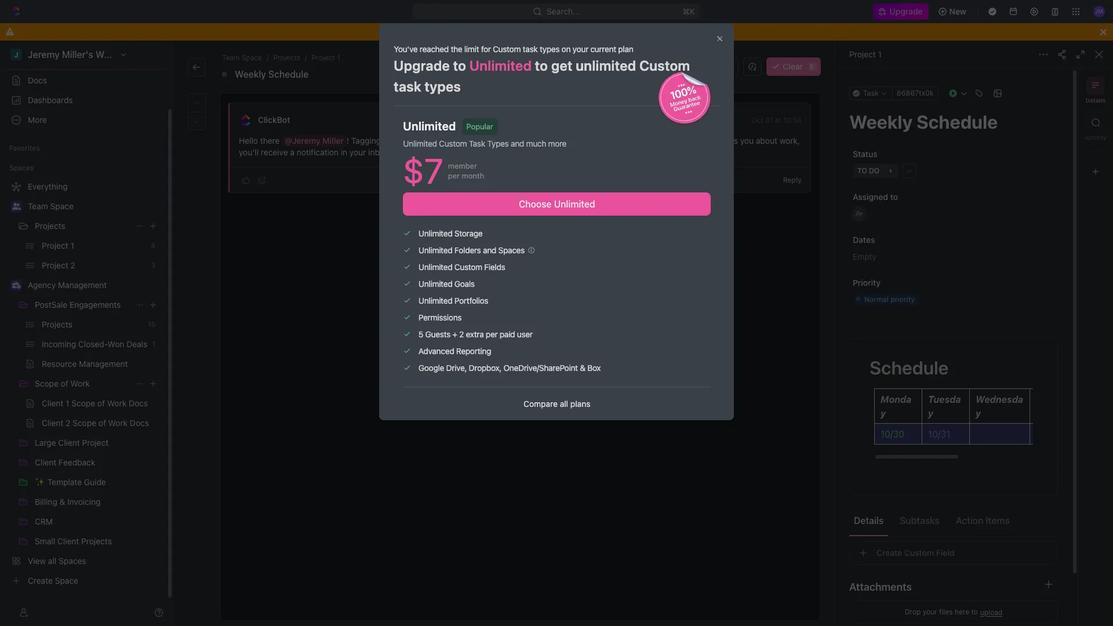 Task type: vqa. For each thing, say whether or not it's contained in the screenshot.
UNLIMITED CUSTOM TASK TYPES AND MUCH MORE
yes



Task type: describe. For each thing, give the bounding box(es) containing it.
scope of work link
[[35, 375, 130, 393]]

agency
[[28, 280, 56, 290]]

unlimited for unlimited portfolios
[[419, 296, 452, 306]]

projects inside sidebar navigation
[[35, 221, 65, 231]]

get
[[551, 57, 573, 73]]

enable
[[614, 27, 640, 37]]

0 vertical spatial schedule
[[268, 69, 309, 79]]

postsale engagements link
[[35, 296, 130, 314]]

unlimited custom task types and much more
[[403, 139, 567, 149]]

custom down enable
[[493, 44, 521, 54]]

folders
[[454, 245, 481, 255]]

attachments button
[[849, 573, 1058, 601]]

task
[[469, 139, 485, 149]]

5
[[419, 329, 423, 339]]

dates
[[853, 235, 875, 245]]

unlimited inside 'button'
[[554, 199, 595, 209]]

reply button
[[778, 173, 806, 187]]

browser
[[521, 27, 552, 37]]

on inside ! tagging you here so you can see how easy it is to collaborate on clickup. whenever anyone @mentions you about work, you'll receive a notification in your inbox.
[[582, 136, 591, 146]]

about
[[756, 136, 777, 146]]

all
[[560, 399, 568, 409]]

1 horizontal spatial per
[[486, 329, 498, 339]]

user
[[517, 329, 533, 339]]

dashboards
[[28, 95, 73, 105]]

custom inside to get unlimited custom task types
[[639, 57, 690, 73]]

upload
[[980, 608, 1003, 617]]

here for to
[[955, 608, 969, 616]]

extra
[[466, 329, 484, 339]]

31
[[765, 116, 773, 125]]

task sidebar navigation tab list
[[1083, 76, 1109, 181]]

goals
[[454, 279, 475, 289]]

inbox.
[[368, 147, 391, 157]]

the
[[451, 44, 462, 54]]

1 horizontal spatial 1
[[878, 49, 882, 59]]

whenever
[[627, 136, 665, 146]]

a
[[290, 147, 294, 157]]

you've
[[394, 44, 418, 54]]

dashboards link
[[5, 91, 162, 110]]

task
[[523, 44, 538, 54]]

advanced reporting
[[419, 346, 491, 356]]

choose unlimited
[[519, 199, 595, 209]]

team for team space / projects / project 1
[[222, 53, 240, 62]]

google drive, dropbox, onedrive/sharepoint & box
[[419, 363, 601, 373]]

subtasks button
[[895, 510, 944, 531]]

can
[[445, 136, 458, 146]]

you left about at the top right
[[740, 136, 754, 146]]

your inside ! tagging you here so you can see how easy it is to collaborate on clickup. whenever anyone @mentions you about work, you'll receive a notification in your inbox.
[[350, 147, 366, 157]]

favorites
[[9, 144, 40, 152]]

current plan
[[590, 44, 633, 54]]

wednesda y
[[976, 394, 1023, 419]]

to down the
[[453, 57, 466, 73]]

unlimited for unlimited folders and spaces
[[419, 245, 452, 255]]

space for team space / projects / project 1
[[242, 53, 262, 62]]

spaces inside sidebar navigation
[[9, 163, 34, 172]]

see
[[460, 136, 474, 146]]

team for team space
[[28, 201, 48, 211]]

2 / from the left
[[305, 53, 307, 62]]

favorites button
[[5, 141, 45, 155]]

user group image
[[12, 203, 21, 210]]

! tagging you here so you can see how easy it is to collaborate on clickup. whenever anyone @mentions you about work, you'll receive a notification in your inbox.
[[239, 136, 802, 157]]

weekly
[[235, 69, 266, 79]]

box
[[587, 363, 601, 373]]

custom for unlimited custom task types and much more
[[439, 139, 467, 149]]

0 horizontal spatial project 1 link
[[309, 52, 342, 64]]

unlimited folders and spaces
[[419, 245, 525, 255]]

portfolios
[[454, 296, 488, 306]]

0 vertical spatial your
[[573, 44, 588, 54]]

drop
[[905, 608, 921, 616]]

enable
[[493, 27, 519, 37]]

paid
[[500, 329, 515, 339]]

do you want to enable browser notifications? enable hide this
[[434, 27, 679, 37]]

86867tx0k button
[[892, 86, 938, 100]]

for
[[481, 44, 491, 54]]

management
[[58, 280, 107, 290]]

tuesda y
[[928, 394, 961, 419]]

unlimited for unlimited storage
[[419, 229, 452, 238]]

tuesda
[[928, 394, 961, 405]]

to right want
[[483, 27, 491, 37]]

assigned
[[853, 192, 888, 202]]

compare all plans
[[524, 399, 590, 409]]

compare all plans button
[[524, 399, 590, 409]]

action items button
[[951, 510, 1014, 531]]

1 vertical spatial schedule
[[870, 357, 949, 379]]

86867tx0k
[[897, 89, 934, 97]]

in
[[341, 147, 347, 157]]

how
[[476, 136, 491, 146]]

details inside button
[[854, 515, 884, 526]]

your inside "drop your files here to upload"
[[923, 608, 937, 616]]

0 horizontal spatial 1
[[337, 53, 340, 62]]

1 vertical spatial and
[[483, 245, 496, 255]]

much
[[526, 139, 546, 149]]

tree inside sidebar navigation
[[5, 177, 162, 590]]

0 horizontal spatial project
[[312, 53, 335, 62]]

1 horizontal spatial spaces
[[498, 245, 525, 255]]

unlimited down you've reached the limit for custom task types on your current plan
[[469, 57, 532, 73]]

it
[[513, 136, 518, 146]]

docs
[[28, 75, 47, 85]]

10/31
[[928, 429, 950, 439]]

items
[[986, 515, 1010, 526]]

hello
[[239, 136, 258, 146]]

custom for create custom field
[[904, 548, 934, 558]]

per inside member per month
[[448, 171, 460, 180]]

work
[[70, 379, 90, 388]]

engagements
[[70, 300, 121, 310]]

to inside "drop your files here to upload"
[[971, 608, 978, 616]]

onedrive/sharepoint
[[504, 363, 578, 373]]

upgrade for upgrade to unlimited
[[394, 57, 450, 73]]

at
[[775, 116, 781, 125]]

10:54
[[783, 116, 802, 125]]

reporting
[[456, 346, 491, 356]]

receive
[[261, 147, 288, 157]]

+
[[452, 329, 457, 339]]

2
[[459, 329, 464, 339]]

collaborate
[[538, 136, 580, 146]]

plans
[[570, 399, 590, 409]]



Task type: locate. For each thing, give the bounding box(es) containing it.
upgrade left new button
[[890, 6, 923, 16]]

0 vertical spatial space
[[242, 53, 262, 62]]

1 y from the left
[[881, 408, 886, 419]]

docs link
[[5, 71, 162, 90]]

unlimited right choose
[[554, 199, 595, 209]]

on left clickup.
[[582, 136, 591, 146]]

hide
[[645, 27, 663, 37]]

1 vertical spatial details
[[854, 515, 884, 526]]

projects link up weekly schedule
[[271, 52, 303, 64]]

2 horizontal spatial y
[[976, 408, 981, 419]]

projects link down team space
[[35, 217, 130, 235]]

spaces
[[9, 163, 34, 172], [498, 245, 525, 255]]

custom left 'field'
[[904, 548, 934, 558]]

tree containing team space
[[5, 177, 162, 590]]

projects link
[[271, 52, 303, 64], [35, 217, 130, 235]]

to down types
[[535, 57, 548, 73]]

y down 'tuesda'
[[928, 408, 934, 419]]

1 horizontal spatial schedule
[[870, 357, 949, 379]]

1 vertical spatial projects
[[35, 221, 65, 231]]

0 horizontal spatial per
[[448, 171, 460, 180]]

0 vertical spatial on
[[562, 44, 571, 54]]

0 vertical spatial team
[[222, 53, 240, 62]]

0 horizontal spatial team
[[28, 201, 48, 211]]

unlimited up unlimited goals
[[419, 262, 452, 272]]

here left so
[[399, 136, 416, 146]]

1 vertical spatial team space link
[[28, 197, 160, 216]]

custom
[[493, 44, 521, 54], [639, 57, 690, 73], [439, 139, 467, 149], [454, 262, 482, 272], [904, 548, 934, 558]]

0 vertical spatial details
[[1086, 97, 1106, 104]]

projects up weekly schedule
[[273, 53, 300, 62]]

custom down this
[[639, 57, 690, 73]]

1 horizontal spatial project
[[849, 49, 876, 59]]

space up "weekly"
[[242, 53, 262, 62]]

sidebar navigation
[[0, 41, 173, 626]]

unlimited for unlimited goals
[[419, 279, 452, 289]]

0 horizontal spatial team space link
[[28, 197, 160, 216]]

1 horizontal spatial space
[[242, 53, 262, 62]]

1 vertical spatial projects link
[[35, 217, 130, 235]]

project 1 link up weekly schedule link
[[309, 52, 342, 64]]

and up fields
[[483, 245, 496, 255]]

0 vertical spatial per
[[448, 171, 460, 180]]

0 horizontal spatial your
[[350, 147, 366, 157]]

your down notifications?
[[573, 44, 588, 54]]

3 y from the left
[[976, 408, 981, 419]]

permissions
[[419, 313, 462, 322]]

/
[[267, 53, 269, 62], [305, 53, 307, 62]]

y inside monda y
[[881, 408, 886, 419]]

and
[[511, 139, 524, 149], [483, 245, 496, 255]]

0 vertical spatial here
[[399, 136, 416, 146]]

to right "assigned"
[[890, 192, 898, 202]]

space for team space
[[50, 201, 74, 211]]

and right easy
[[511, 139, 524, 149]]

1 horizontal spatial projects link
[[271, 52, 303, 64]]

y for tuesda y
[[928, 408, 934, 419]]

details
[[1086, 97, 1106, 104], [854, 515, 884, 526]]

compare
[[524, 399, 558, 409]]

to right is
[[528, 136, 536, 146]]

upgrade to unlimited
[[394, 57, 532, 73]]

action
[[956, 515, 984, 526]]

upgrade link
[[873, 3, 929, 20]]

unlimited down unlimited storage
[[419, 245, 452, 255]]

0 horizontal spatial /
[[267, 53, 269, 62]]

1 horizontal spatial here
[[955, 608, 969, 616]]

scope of work
[[35, 379, 90, 388]]

1 vertical spatial upgrade
[[394, 57, 450, 73]]

e
[[810, 62, 814, 71]]

team space
[[28, 201, 74, 211]]

y for monda y
[[881, 408, 886, 419]]

1 vertical spatial per
[[486, 329, 498, 339]]

to inside to get unlimited custom task types
[[535, 57, 548, 73]]

your right 'in'
[[350, 147, 366, 157]]

custom for unlimited custom fields
[[454, 262, 482, 272]]

0 horizontal spatial y
[[881, 408, 886, 419]]

new
[[949, 6, 966, 16]]

1 vertical spatial your
[[350, 147, 366, 157]]

you right do
[[446, 27, 460, 37]]

schedule
[[268, 69, 309, 79], [870, 357, 949, 379]]

spaces up fields
[[498, 245, 525, 255]]

1 horizontal spatial project 1 link
[[849, 49, 882, 59]]

want
[[462, 27, 481, 37]]

more
[[548, 139, 567, 149]]

project 1 link down upgrade link
[[849, 49, 882, 59]]

priority
[[853, 278, 881, 288]]

easy
[[493, 136, 511, 146]]

unlimited for unlimited custom fields
[[419, 262, 452, 272]]

1 horizontal spatial team space link
[[220, 52, 264, 64]]

choose unlimited button
[[403, 193, 711, 216]]

to get unlimited custom task types
[[394, 57, 690, 94]]

here right files
[[955, 608, 969, 616]]

do
[[434, 27, 444, 37]]

custom down folders
[[454, 262, 482, 272]]

0 horizontal spatial projects
[[35, 221, 65, 231]]

popular
[[466, 122, 493, 131]]

@mentions
[[696, 136, 738, 146]]

1 horizontal spatial and
[[511, 139, 524, 149]]

per
[[448, 171, 460, 180], [486, 329, 498, 339]]

0 horizontal spatial upgrade
[[394, 57, 450, 73]]

team inside sidebar navigation
[[28, 201, 48, 211]]

unlimited up 'unlimited portfolios'
[[419, 279, 452, 289]]

files
[[939, 608, 953, 616]]

unlimited custom fields
[[419, 262, 505, 272]]

hello there
[[239, 136, 282, 146]]

you up inbox.
[[383, 136, 397, 146]]

y down wednesda
[[976, 408, 981, 419]]

1 / from the left
[[267, 53, 269, 62]]

notification
[[297, 147, 339, 157]]

fields
[[484, 262, 505, 272]]

reached
[[420, 44, 449, 54]]

2 vertical spatial your
[[923, 608, 937, 616]]

unlimited up permissions
[[419, 296, 452, 306]]

team
[[222, 53, 240, 62], [28, 201, 48, 211]]

on right types
[[562, 44, 571, 54]]

space inside sidebar navigation
[[50, 201, 74, 211]]

1 horizontal spatial team
[[222, 53, 240, 62]]

spaces down the favorites button
[[9, 163, 34, 172]]

5 guests + 2 extra per paid user
[[419, 329, 533, 339]]

y inside tuesda y
[[928, 408, 934, 419]]

upgrade down reached
[[394, 57, 450, 73]]

upgrade for upgrade
[[890, 6, 923, 16]]

1 horizontal spatial projects
[[273, 53, 300, 62]]

1 vertical spatial spaces
[[498, 245, 525, 255]]

unlimited left storage
[[419, 229, 452, 238]]

y inside the wednesda y
[[976, 408, 981, 419]]

create
[[877, 548, 902, 558]]

limit
[[464, 44, 479, 54]]

you'll
[[239, 147, 259, 157]]

unlimited up so
[[403, 120, 456, 133]]

⌘k
[[683, 6, 695, 16]]

create custom field button
[[849, 542, 1058, 565]]

1 vertical spatial on
[[582, 136, 591, 146]]

per down member
[[448, 171, 460, 180]]

upload button
[[980, 608, 1003, 617]]

clickup.
[[593, 136, 625, 146]]

so
[[418, 136, 427, 146]]

y for wednesda y
[[976, 408, 981, 419]]

you
[[446, 27, 460, 37], [383, 136, 397, 146], [429, 136, 442, 146], [740, 136, 754, 146]]

0 horizontal spatial spaces
[[9, 163, 34, 172]]

0 horizontal spatial space
[[50, 201, 74, 211]]

unlimited storage
[[419, 229, 483, 238]]

1 horizontal spatial details
[[1086, 97, 1106, 104]]

clickbot button
[[257, 115, 291, 125]]

to
[[483, 27, 491, 37], [453, 57, 466, 73], [535, 57, 548, 73], [528, 136, 536, 146], [890, 192, 898, 202], [971, 608, 978, 616]]

0 vertical spatial projects link
[[271, 52, 303, 64]]

1 horizontal spatial upgrade
[[890, 6, 923, 16]]

1 horizontal spatial your
[[573, 44, 588, 54]]

0 horizontal spatial on
[[562, 44, 571, 54]]

to left upload
[[971, 608, 978, 616]]

1 vertical spatial space
[[50, 201, 74, 211]]

0 horizontal spatial projects link
[[35, 217, 130, 235]]

1 vertical spatial team
[[28, 201, 48, 211]]

0 horizontal spatial details
[[854, 515, 884, 526]]

scope
[[35, 379, 58, 388]]

1 horizontal spatial on
[[582, 136, 591, 146]]

types
[[487, 139, 509, 149]]

tagging
[[351, 136, 381, 146]]

0 vertical spatial team space link
[[220, 52, 264, 64]]

0 vertical spatial upgrade
[[890, 6, 923, 16]]

your left files
[[923, 608, 937, 616]]

details inside task sidebar navigation tab list
[[1086, 97, 1106, 104]]

2 horizontal spatial your
[[923, 608, 937, 616]]

advanced
[[419, 346, 454, 356]]

business time image
[[12, 282, 21, 289]]

monda y
[[881, 394, 912, 419]]

team space / projects / project 1
[[222, 53, 340, 62]]

field
[[936, 548, 955, 558]]

agency management link
[[28, 276, 160, 295]]

project 1
[[849, 49, 882, 59]]

you've reached the limit for custom task types on your current plan
[[394, 44, 633, 54]]

y down the monda on the bottom right of the page
[[881, 408, 886, 419]]

per left paid
[[486, 329, 498, 339]]

0 vertical spatial and
[[511, 139, 524, 149]]

weekly schedule
[[235, 69, 309, 79]]

details button
[[849, 510, 888, 531]]

schedule up the monda on the bottom right of the page
[[870, 357, 949, 379]]

team right user group image
[[28, 201, 48, 211]]

agency management
[[28, 280, 107, 290]]

tree
[[5, 177, 162, 590]]

details up create
[[854, 515, 884, 526]]

weekly schedule link
[[232, 67, 311, 81]]

1 horizontal spatial y
[[928, 408, 934, 419]]

schedule down the team space / projects / project 1
[[268, 69, 309, 79]]

here for so
[[399, 136, 416, 146]]

1 horizontal spatial /
[[305, 53, 307, 62]]

custom left "task"
[[439, 139, 467, 149]]

guests
[[425, 329, 450, 339]]

projects down team space
[[35, 221, 65, 231]]

1
[[878, 49, 882, 59], [337, 53, 340, 62]]

0 horizontal spatial here
[[399, 136, 416, 146]]

oct
[[752, 116, 763, 125]]

here inside ! tagging you here so you can see how easy it is to collaborate on clickup. whenever anyone @mentions you about work, you'll receive a notification in your inbox.
[[399, 136, 416, 146]]

choose
[[519, 199, 552, 209]]

0 vertical spatial spaces
[[9, 163, 34, 172]]

this
[[665, 27, 679, 37]]

unlimited for unlimited
[[403, 120, 456, 133]]

custom inside create custom field button
[[904, 548, 934, 558]]

0 horizontal spatial schedule
[[268, 69, 309, 79]]

details up activity
[[1086, 97, 1106, 104]]

0 vertical spatial projects
[[273, 53, 300, 62]]

unlimited left can
[[403, 139, 437, 149]]

space right user group image
[[50, 201, 74, 211]]

2 y from the left
[[928, 408, 934, 419]]

team up "weekly"
[[222, 53, 240, 62]]

to inside ! tagging you here so you can see how easy it is to collaborate on clickup. whenever anyone @mentions you about work, you'll receive a notification in your inbox.
[[528, 136, 536, 146]]

1 vertical spatial here
[[955, 608, 969, 616]]

Edit task name text field
[[849, 111, 1058, 133]]

0 horizontal spatial and
[[483, 245, 496, 255]]

you right so
[[429, 136, 442, 146]]

here inside "drop your files here to upload"
[[955, 608, 969, 616]]

status
[[853, 149, 878, 159]]

unlimited for unlimited custom task types and much more
[[403, 139, 437, 149]]



